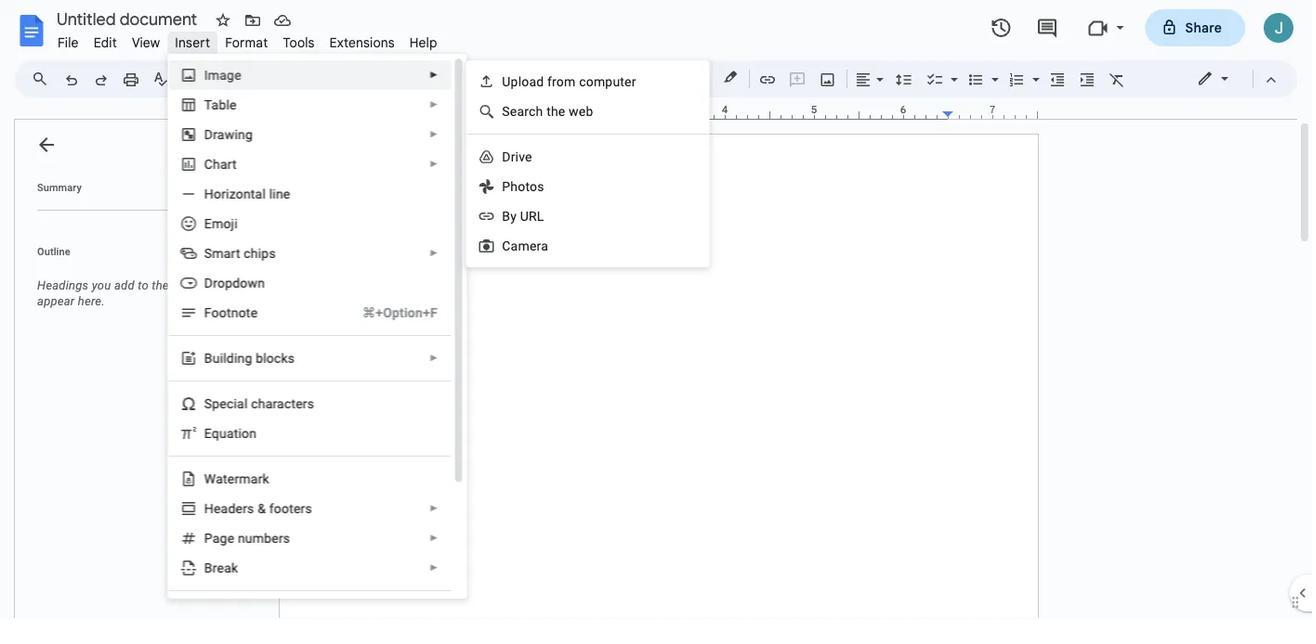 Task type: vqa. For each thing, say whether or not it's contained in the screenshot.
View
yes



Task type: describe. For each thing, give the bounding box(es) containing it.
characters
[[251, 396, 314, 412]]

footers
[[269, 501, 312, 517]]

b for y
[[502, 209, 510, 224]]

tools
[[283, 34, 315, 51]]

application containing share
[[0, 0, 1312, 620]]

equation e element
[[204, 426, 262, 442]]

e
[[227, 531, 234, 547]]

chart
[[204, 157, 236, 172]]

u
[[502, 74, 511, 89]]

menu containing i
[[161, 0, 467, 600]]

chart q element
[[204, 157, 242, 172]]

s
[[502, 104, 510, 119]]

► for t able
[[429, 99, 438, 110]]

t able
[[204, 97, 236, 112]]

g
[[219, 531, 227, 547]]

ilding
[[219, 351, 252, 366]]

n
[[231, 305, 238, 321]]

appear
[[37, 295, 75, 309]]

► for i mage
[[429, 70, 438, 80]]

emoji 7 element
[[204, 216, 243, 231]]

image i element
[[204, 67, 247, 83]]

tools menu item
[[276, 32, 322, 53]]

share
[[1186, 20, 1222, 36]]

here.
[[78, 295, 105, 309]]

Rename text field
[[50, 7, 208, 30]]

Star checkbox
[[210, 7, 236, 33]]

t
[[204, 97, 211, 112]]

h eaders & footers
[[204, 501, 312, 517]]

spe
[[204, 396, 226, 412]]

c
[[226, 396, 233, 412]]

► for e numbers
[[429, 534, 438, 544]]

brea k
[[204, 561, 238, 576]]

hotos
[[511, 179, 544, 194]]

menu containing u
[[466, 60, 709, 268]]

smart chips z element
[[204, 246, 281, 261]]

pload
[[511, 74, 544, 89]]

you
[[92, 279, 111, 293]]

watermark
[[204, 472, 269, 487]]

footnote n element
[[204, 305, 263, 321]]

file menu item
[[50, 32, 86, 53]]

computer
[[579, 74, 636, 89]]

d rawing
[[204, 127, 252, 142]]

dropdown 6 element
[[204, 276, 270, 291]]

line & paragraph spacing image
[[894, 66, 915, 92]]

foot
[[204, 305, 231, 321]]

e quation
[[204, 426, 256, 442]]

&
[[257, 501, 265, 517]]

document outline element
[[15, 120, 268, 620]]

menu bar banner
[[0, 0, 1312, 620]]

extensions menu item
[[322, 32, 402, 53]]

edit
[[94, 34, 117, 51]]

summary
[[37, 182, 82, 193]]

b y url
[[502, 209, 544, 224]]

rawing
[[213, 127, 252, 142]]

u pload from computer
[[502, 74, 636, 89]]

b for u
[[204, 351, 212, 366]]

url
[[520, 209, 544, 224]]

⌘+option+f
[[362, 305, 437, 321]]

menu bar inside menu bar banner
[[50, 24, 445, 55]]

camera c element
[[502, 238, 554, 254]]

pa g e numbers
[[204, 531, 290, 547]]

dropdown
[[204, 276, 265, 291]]

chips
[[243, 246, 275, 261]]

extensions
[[330, 34, 395, 51]]

insert menu item
[[168, 32, 218, 53]]

by url b element
[[502, 209, 550, 224]]

u
[[212, 351, 219, 366]]

to
[[138, 279, 149, 293]]

mage
[[208, 67, 241, 83]]

eaders
[[213, 501, 254, 517]]

view menu item
[[124, 32, 168, 53]]

file
[[58, 34, 79, 51]]

e
[[204, 426, 211, 442]]

numbers
[[237, 531, 290, 547]]

i mage
[[204, 67, 241, 83]]

s earch the web
[[502, 104, 593, 119]]

d rive
[[502, 149, 532, 165]]

d for rawing
[[204, 127, 213, 142]]

b u ilding blocks
[[204, 351, 294, 366]]

drawing d element
[[204, 127, 258, 142]]

headings
[[37, 279, 89, 293]]



Task type: locate. For each thing, give the bounding box(es) containing it.
photos p element
[[502, 179, 550, 194]]

break k element
[[204, 561, 243, 576]]

outline heading
[[15, 244, 268, 270]]

table t element
[[204, 97, 242, 112]]

edit menu item
[[86, 32, 124, 53]]

1 vertical spatial d
[[502, 149, 511, 165]]

from
[[547, 74, 576, 89]]

document
[[172, 279, 227, 293]]

► for d rawing
[[429, 129, 438, 140]]

b
[[502, 209, 510, 224], [204, 351, 212, 366]]

2 ► from the top
[[429, 99, 438, 110]]

add
[[114, 279, 135, 293]]

8 ► from the top
[[429, 534, 438, 544]]

web
[[569, 104, 593, 119]]

foot n ote
[[204, 305, 257, 321]]

able
[[211, 97, 236, 112]]

d
[[204, 127, 213, 142], [502, 149, 511, 165]]

y
[[510, 209, 517, 224]]

1 ► from the top
[[429, 70, 438, 80]]

the right to
[[152, 279, 169, 293]]

0 vertical spatial d
[[204, 127, 213, 142]]

search the web s element
[[502, 104, 599, 119]]

1 vertical spatial the
[[152, 279, 169, 293]]

application
[[0, 0, 1312, 620]]

watermark j element
[[204, 472, 275, 487]]

b left url at the top left
[[502, 209, 510, 224]]

pa
[[204, 531, 219, 547]]

3 ► from the top
[[429, 129, 438, 140]]

p hotos
[[502, 179, 544, 194]]

d down t
[[204, 127, 213, 142]]

⌘+option+f element
[[340, 304, 437, 323]]

view
[[132, 34, 160, 51]]

will
[[230, 279, 248, 293]]

1 vertical spatial b
[[204, 351, 212, 366]]

horizontal line r element
[[204, 186, 296, 202]]

menu bar containing file
[[50, 24, 445, 55]]

4 ► from the top
[[429, 159, 438, 170]]

smart
[[204, 246, 240, 261]]

0 horizontal spatial d
[[204, 127, 213, 142]]

► for h eaders & footers
[[429, 504, 438, 514]]

the
[[547, 104, 566, 119], [152, 279, 169, 293]]

the left web
[[547, 104, 566, 119]]

k
[[231, 561, 238, 576]]

b left the ilding
[[204, 351, 212, 366]]

format menu item
[[218, 32, 276, 53]]

insert image image
[[817, 66, 839, 92]]

d up p
[[502, 149, 511, 165]]

drive d element
[[502, 149, 538, 165]]

ial
[[233, 396, 247, 412]]

spe c ial characters
[[204, 396, 314, 412]]

summary heading
[[37, 180, 82, 195]]

Menus field
[[23, 66, 64, 92]]

right margin image
[[943, 105, 1037, 119]]

izontal
[[226, 186, 265, 202]]

outline
[[37, 246, 70, 257]]

highlight color image
[[720, 66, 741, 88]]

h
[[204, 501, 213, 517]]

the inside headings you add to the document will appear here.
[[152, 279, 169, 293]]

headers & footers h element
[[204, 501, 317, 517]]

ho r izontal line
[[204, 186, 290, 202]]

0 horizontal spatial the
[[152, 279, 169, 293]]

main toolbar
[[55, 0, 1132, 385]]

help
[[410, 34, 437, 51]]

emoji
[[204, 216, 237, 231]]

1 horizontal spatial b
[[502, 209, 510, 224]]

smart chips
[[204, 246, 275, 261]]

1 horizontal spatial d
[[502, 149, 511, 165]]

mode and view toolbar
[[1183, 60, 1286, 98]]

building blocks u element
[[204, 351, 300, 366]]

ote
[[238, 305, 257, 321]]

1 horizontal spatial the
[[547, 104, 566, 119]]

p
[[502, 179, 511, 194]]

headings you add to the document will appear here.
[[37, 279, 248, 309]]

line
[[269, 186, 290, 202]]

r
[[221, 186, 226, 202]]

menu
[[161, 0, 467, 600], [466, 60, 709, 268]]

0 vertical spatial the
[[547, 104, 566, 119]]

c
[[502, 238, 511, 254]]

ho
[[204, 186, 221, 202]]

help menu item
[[402, 32, 445, 53]]

quation
[[211, 426, 256, 442]]

rive
[[511, 149, 532, 165]]

insert
[[175, 34, 210, 51]]

5 ► from the top
[[429, 248, 438, 259]]

upload from computer u element
[[502, 74, 642, 89]]

amera
[[511, 238, 548, 254]]

6 ► from the top
[[429, 353, 438, 364]]

i
[[204, 67, 208, 83]]

text color image
[[686, 66, 712, 92]]

share button
[[1146, 9, 1246, 46]]

►
[[429, 70, 438, 80], [429, 99, 438, 110], [429, 129, 438, 140], [429, 159, 438, 170], [429, 248, 438, 259], [429, 353, 438, 364], [429, 504, 438, 514], [429, 534, 438, 544], [429, 563, 438, 574]]

► for brea k
[[429, 563, 438, 574]]

brea
[[204, 561, 231, 576]]

0 horizontal spatial b
[[204, 351, 212, 366]]

blocks
[[255, 351, 294, 366]]

► for ilding blocks
[[429, 353, 438, 364]]

special characters c element
[[204, 396, 319, 412]]

9 ► from the top
[[429, 563, 438, 574]]

0 vertical spatial b
[[502, 209, 510, 224]]

c amera
[[502, 238, 548, 254]]

7 ► from the top
[[429, 504, 438, 514]]

d for rive
[[502, 149, 511, 165]]

menu bar
[[50, 24, 445, 55]]

format
[[225, 34, 268, 51]]

earch
[[510, 104, 543, 119]]

page numbers g element
[[204, 531, 295, 547]]



